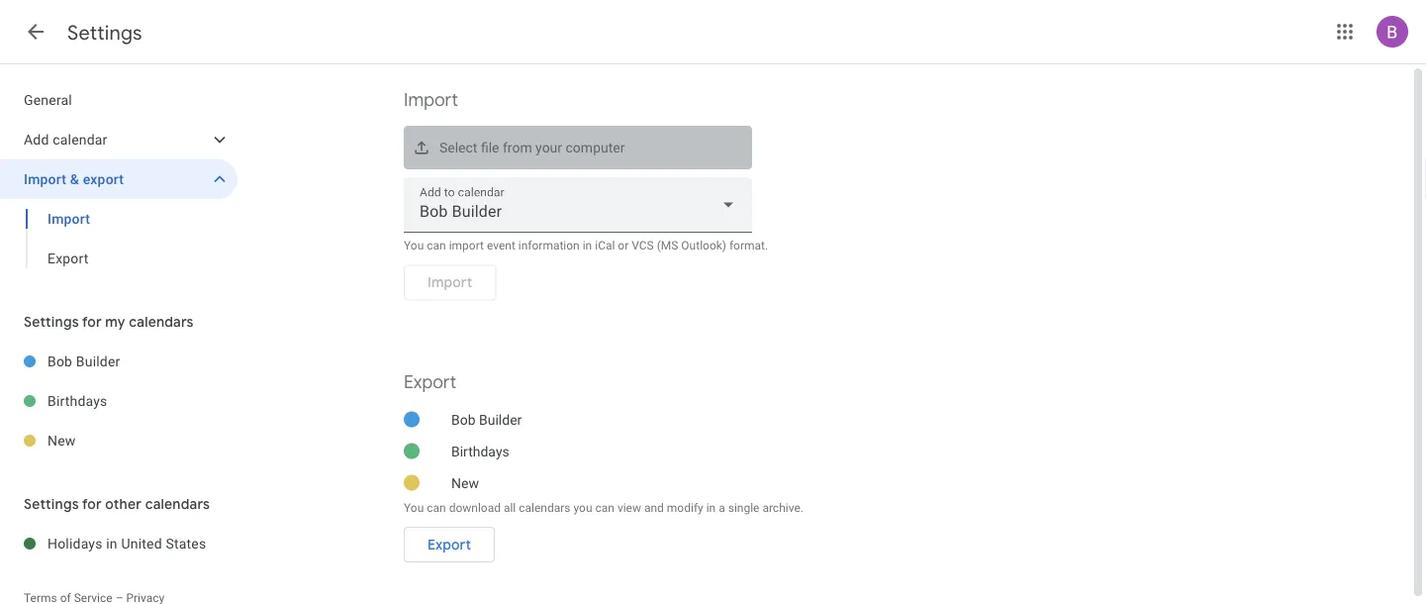 Task type: vqa. For each thing, say whether or not it's contained in the screenshot.
group
yes



Task type: locate. For each thing, give the bounding box(es) containing it.
bob builder
[[48, 353, 120, 369], [452, 411, 522, 428]]

holidays in united states link
[[48, 524, 238, 563]]

and
[[645, 501, 664, 514]]

settings left my
[[24, 313, 79, 331]]

2 vertical spatial import
[[48, 210, 90, 227]]

for
[[82, 313, 102, 331], [82, 495, 102, 513]]

0 vertical spatial import
[[404, 89, 458, 111]]

0 horizontal spatial in
[[106, 535, 118, 552]]

in left united
[[106, 535, 118, 552]]

2 vertical spatial settings
[[24, 495, 79, 513]]

select file from your computer button
[[404, 126, 753, 169]]

bob
[[48, 353, 72, 369], [452, 411, 476, 428]]

import down import & export
[[48, 210, 90, 227]]

you left import
[[404, 239, 424, 253]]

you for you can import event information in ical or vcs (ms outlook) format.
[[404, 239, 424, 253]]

0 vertical spatial bob
[[48, 353, 72, 369]]

event
[[487, 239, 516, 253]]

new link
[[48, 421, 238, 460]]

birthdays up download
[[452, 443, 510, 459]]

None field
[[404, 177, 753, 233]]

1 horizontal spatial in
[[583, 239, 592, 253]]

0 horizontal spatial bob builder
[[48, 353, 120, 369]]

group
[[0, 199, 238, 278]]

settings heading
[[67, 20, 142, 45]]

1 horizontal spatial bob
[[452, 411, 476, 428]]

2 vertical spatial in
[[106, 535, 118, 552]]

in
[[583, 239, 592, 253], [707, 501, 716, 514], [106, 535, 118, 552]]

in left the "ical"
[[583, 239, 592, 253]]

can for import
[[427, 239, 446, 253]]

settings up holidays
[[24, 495, 79, 513]]

calendars up states
[[145, 495, 210, 513]]

you
[[404, 239, 424, 253], [404, 501, 424, 514]]

1 vertical spatial in
[[707, 501, 716, 514]]

0 vertical spatial you
[[404, 239, 424, 253]]

can left import
[[427, 239, 446, 253]]

1 vertical spatial you
[[404, 501, 424, 514]]

bob up download
[[452, 411, 476, 428]]

new down birthdays tree item
[[48, 432, 76, 449]]

1 vertical spatial bob builder
[[452, 411, 522, 428]]

export
[[48, 250, 89, 266], [404, 370, 457, 393], [428, 536, 471, 554]]

import up the select
[[404, 89, 458, 111]]

birthdays tree item
[[0, 381, 238, 421]]

1 vertical spatial bob
[[452, 411, 476, 428]]

2 for from the top
[[82, 495, 102, 513]]

1 vertical spatial export
[[404, 370, 457, 393]]

0 vertical spatial new
[[48, 432, 76, 449]]

you can import event information in ical or vcs (ms outlook) format.
[[404, 239, 769, 253]]

import & export
[[24, 171, 124, 187]]

outlook)
[[682, 239, 727, 253]]

birthdays down the bob builder tree item
[[48, 393, 107, 409]]

your
[[536, 139, 563, 156]]

bob builder down the settings for my calendars
[[48, 353, 120, 369]]

from
[[503, 139, 532, 156]]

settings for other calendars
[[24, 495, 210, 513]]

import & export tree item
[[0, 159, 238, 199]]

for left my
[[82, 313, 102, 331]]

calendars right my
[[129, 313, 194, 331]]

new up download
[[452, 475, 479, 491]]

for for my
[[82, 313, 102, 331]]

builder inside tree item
[[76, 353, 120, 369]]

you can download all calendars you can view and modify in a single archive.
[[404, 501, 804, 514]]

0 vertical spatial settings
[[67, 20, 142, 45]]

builder down the settings for my calendars
[[76, 353, 120, 369]]

import left &
[[24, 171, 66, 187]]

2 you from the top
[[404, 501, 424, 514]]

builder
[[76, 353, 120, 369], [479, 411, 522, 428]]

settings for settings for my calendars
[[24, 313, 79, 331]]

1 vertical spatial for
[[82, 495, 102, 513]]

new
[[48, 432, 76, 449], [452, 475, 479, 491]]

group containing import
[[0, 199, 238, 278]]

in left a
[[707, 501, 716, 514]]

select
[[440, 139, 478, 156]]

0 vertical spatial for
[[82, 313, 102, 331]]

0 vertical spatial in
[[583, 239, 592, 253]]

settings for my calendars tree
[[0, 342, 238, 460]]

1 horizontal spatial birthdays
[[452, 443, 510, 459]]

for for other
[[82, 495, 102, 513]]

export for import
[[48, 250, 89, 266]]

0 vertical spatial bob builder
[[48, 353, 120, 369]]

tree
[[0, 80, 238, 278]]

bob builder tree item
[[0, 342, 238, 381]]

holidays
[[48, 535, 103, 552]]

1 vertical spatial settings
[[24, 313, 79, 331]]

1 you from the top
[[404, 239, 424, 253]]

0 horizontal spatial birthdays
[[48, 393, 107, 409]]

0 vertical spatial export
[[48, 250, 89, 266]]

1 vertical spatial builder
[[479, 411, 522, 428]]

import
[[404, 89, 458, 111], [24, 171, 66, 187], [48, 210, 90, 227]]

states
[[166, 535, 206, 552]]

builder up all
[[479, 411, 522, 428]]

export for you can download all calendars you can view and modify in a single archive.
[[428, 536, 471, 554]]

0 vertical spatial builder
[[76, 353, 120, 369]]

2 vertical spatial export
[[428, 536, 471, 554]]

settings
[[67, 20, 142, 45], [24, 313, 79, 331], [24, 495, 79, 513]]

0 horizontal spatial bob
[[48, 353, 72, 369]]

you left download
[[404, 501, 424, 514]]

1 vertical spatial import
[[24, 171, 66, 187]]

birthdays
[[48, 393, 107, 409], [452, 443, 510, 459]]

can
[[427, 239, 446, 253], [427, 501, 446, 514], [596, 501, 615, 514]]

bob down the settings for my calendars
[[48, 353, 72, 369]]

calendars for settings for my calendars
[[129, 313, 194, 331]]

bob inside tree item
[[48, 353, 72, 369]]

0 horizontal spatial builder
[[76, 353, 120, 369]]

for left other in the left bottom of the page
[[82, 495, 102, 513]]

1 for from the top
[[82, 313, 102, 331]]

1 horizontal spatial builder
[[479, 411, 522, 428]]

1 vertical spatial new
[[452, 475, 479, 491]]

other
[[105, 495, 142, 513]]

0 vertical spatial birthdays
[[48, 393, 107, 409]]

calendars
[[129, 313, 194, 331], [145, 495, 210, 513], [519, 501, 571, 514]]

can for download
[[427, 501, 446, 514]]

bob builder up download
[[452, 411, 522, 428]]

settings right go back 'icon'
[[67, 20, 142, 45]]

0 horizontal spatial new
[[48, 432, 76, 449]]

can left download
[[427, 501, 446, 514]]

(ms
[[657, 239, 679, 253]]



Task type: describe. For each thing, give the bounding box(es) containing it.
settings for settings for other calendars
[[24, 495, 79, 513]]

calendars for settings for other calendars
[[145, 495, 210, 513]]

view
[[618, 501, 642, 514]]

information
[[519, 239, 580, 253]]

birthdays link
[[48, 381, 238, 421]]

a
[[719, 501, 726, 514]]

you
[[574, 501, 593, 514]]

vcs
[[632, 239, 654, 253]]

archive.
[[763, 501, 804, 514]]

select file from your computer
[[440, 139, 625, 156]]

settings for settings
[[67, 20, 142, 45]]

1 horizontal spatial new
[[452, 475, 479, 491]]

add
[[24, 131, 49, 148]]

calendars right all
[[519, 501, 571, 514]]

add calendar
[[24, 131, 107, 148]]

all
[[504, 501, 516, 514]]

ical
[[595, 239, 615, 253]]

birthdays inside tree item
[[48, 393, 107, 409]]

go back image
[[24, 20, 48, 44]]

import inside group
[[48, 210, 90, 227]]

settings for my calendars
[[24, 313, 194, 331]]

holidays in united states
[[48, 535, 206, 552]]

computer
[[566, 139, 625, 156]]

new tree item
[[0, 421, 238, 460]]

can right the you
[[596, 501, 615, 514]]

united
[[121, 535, 162, 552]]

tree containing general
[[0, 80, 238, 278]]

new inside tree item
[[48, 432, 76, 449]]

single
[[728, 501, 760, 514]]

holidays in united states tree item
[[0, 524, 238, 563]]

1 vertical spatial birthdays
[[452, 443, 510, 459]]

my
[[105, 313, 126, 331]]

format.
[[730, 239, 769, 253]]

general
[[24, 92, 72, 108]]

2 horizontal spatial in
[[707, 501, 716, 514]]

you for you can download all calendars you can view and modify in a single archive.
[[404, 501, 424, 514]]

import
[[449, 239, 484, 253]]

import inside tree item
[[24, 171, 66, 187]]

&
[[70, 171, 79, 187]]

file
[[481, 139, 500, 156]]

1 horizontal spatial bob builder
[[452, 411, 522, 428]]

bob builder inside tree item
[[48, 353, 120, 369]]

calendar
[[53, 131, 107, 148]]

modify
[[667, 501, 704, 514]]

download
[[449, 501, 501, 514]]

in inside tree item
[[106, 535, 118, 552]]

export
[[83, 171, 124, 187]]

or
[[618, 239, 629, 253]]



